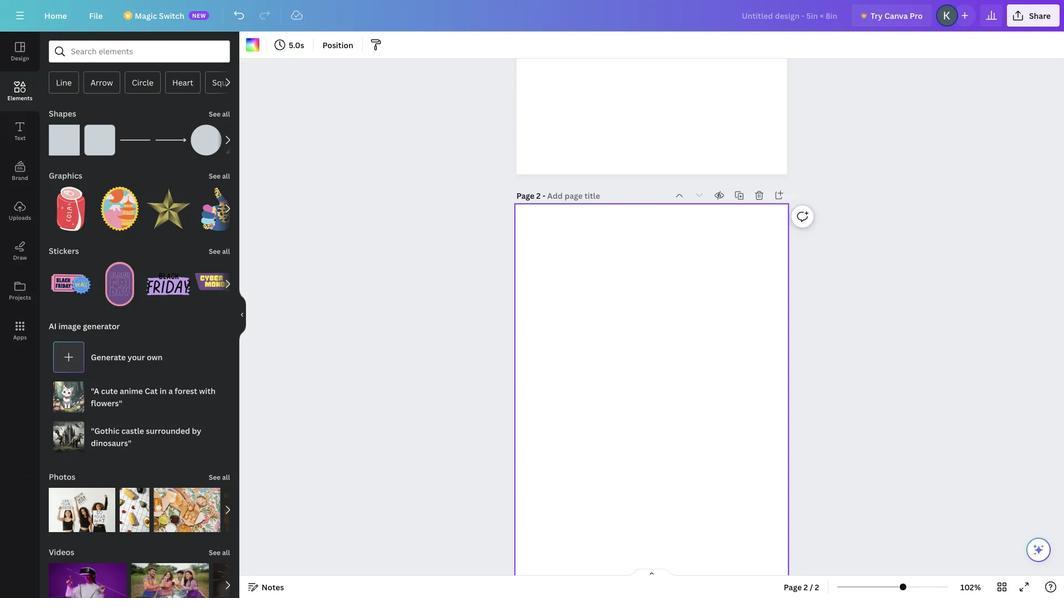 Task type: vqa. For each thing, say whether or not it's contained in the screenshot.
'Show pages' image
yes



Task type: describe. For each thing, give the bounding box(es) containing it.
"gothic
[[91, 426, 120, 437]]

line button
[[49, 72, 79, 94]]

see for shapes
[[209, 110, 221, 119]]

side panel tab list
[[0, 32, 40, 351]]

notes
[[262, 583, 284, 593]]

shapes
[[49, 108, 76, 119]]

Search elements search field
[[71, 41, 208, 62]]

"a cute anime cat in a forest with flowers"
[[91, 386, 216, 409]]

file
[[89, 10, 103, 21]]

design button
[[0, 32, 40, 72]]

main menu bar
[[0, 0, 1065, 32]]

projects button
[[0, 271, 40, 311]]

all for graphics
[[222, 172, 230, 181]]

page 2 -
[[517, 191, 548, 201]]

by
[[192, 426, 201, 437]]

see all button for videos
[[208, 542, 231, 564]]

share
[[1030, 10, 1052, 21]]

magic
[[135, 10, 157, 21]]

elements
[[7, 94, 33, 102]]

graphics
[[49, 171, 82, 181]]

stickers
[[49, 246, 79, 257]]

parks and loving sisters laying on blanket at a park image
[[225, 489, 291, 533]]

ai
[[49, 321, 57, 332]]

japan stamp icon image
[[98, 187, 142, 231]]

2 horizontal spatial 2
[[815, 583, 820, 593]]

image
[[58, 321, 81, 332]]

magic switch
[[135, 10, 185, 21]]

generate your own
[[91, 352, 163, 363]]

2 add this line to the canvas image from the left
[[155, 125, 186, 156]]

position
[[323, 40, 354, 50]]

cute
[[101, 386, 118, 397]]

projects
[[9, 294, 31, 301]]

generate
[[91, 352, 126, 363]]

page for page 2 / 2
[[784, 583, 802, 593]]

dinosaurs"
[[91, 438, 132, 449]]

line
[[56, 77, 72, 88]]

page 2 / 2 button
[[780, 579, 824, 597]]

page for page 2 -
[[517, 191, 535, 201]]

forest
[[175, 386, 197, 397]]

uploads
[[9, 214, 31, 222]]

circle button
[[125, 72, 161, 94]]

see all button for photos
[[208, 466, 231, 489]]

apps
[[13, 334, 27, 341]]

see all for photos
[[209, 473, 230, 483]]

flowers"
[[91, 398, 122, 409]]

videos button
[[48, 542, 75, 564]]

see for stickers
[[209, 247, 221, 256]]

see all for shapes
[[209, 110, 230, 119]]

all for shapes
[[222, 110, 230, 119]]

canva
[[885, 10, 909, 21]]

square image
[[49, 125, 80, 156]]

/
[[810, 583, 814, 593]]

graphics button
[[48, 165, 84, 187]]

square
[[212, 77, 239, 88]]

untitled media image
[[154, 489, 220, 533]]



Task type: locate. For each thing, give the bounding box(es) containing it.
heart button
[[165, 72, 201, 94]]

try
[[871, 10, 883, 21]]

soft gradient star illustration image
[[146, 187, 191, 231]]

2 for -
[[537, 191, 541, 201]]

see up untitled media image
[[209, 473, 221, 483]]

arrow button
[[83, 72, 120, 94]]

1 horizontal spatial page
[[784, 583, 802, 593]]

see down wild pattern like hand gesture image
[[209, 247, 221, 256]]

add this line to the canvas image
[[120, 125, 151, 156], [155, 125, 186, 156]]

page
[[517, 191, 535, 201], [784, 583, 802, 593]]

1 vertical spatial page
[[784, 583, 802, 593]]

square button
[[205, 72, 246, 94]]

1 see all from the top
[[209, 110, 230, 119]]

try canva pro button
[[852, 4, 932, 27]]

page inside button
[[784, 583, 802, 593]]

all for stickers
[[222, 247, 230, 256]]

1 add this line to the canvas image from the left
[[120, 125, 151, 156]]

4 all from the top
[[222, 473, 230, 483]]

2 see all from the top
[[209, 172, 230, 181]]

stylized clean beverages cola image
[[49, 187, 93, 231]]

see all button for shapes
[[208, 103, 231, 125]]

assortment of fruits and vegetables image
[[120, 489, 149, 533]]

1 see from the top
[[209, 110, 221, 119]]

try canva pro
[[871, 10, 923, 21]]

home link
[[35, 4, 76, 27]]

switch
[[159, 10, 185, 21]]

text button
[[0, 111, 40, 151]]

2 all from the top
[[222, 172, 230, 181]]

white circle shape image
[[191, 125, 222, 156]]

see for photos
[[209, 473, 221, 483]]

group
[[49, 118, 80, 156], [84, 118, 115, 156], [191, 118, 222, 156], [49, 180, 93, 231], [98, 180, 142, 231], [146, 180, 191, 231], [195, 187, 240, 231], [49, 256, 93, 307], [98, 256, 142, 307], [146, 262, 191, 307], [195, 262, 240, 307], [49, 482, 115, 533], [120, 482, 149, 533], [154, 482, 220, 533], [49, 557, 127, 599], [131, 557, 209, 599], [213, 564, 291, 599]]

triangle up image
[[226, 125, 257, 156]]

hide image
[[239, 289, 246, 342]]

with
[[199, 386, 216, 397]]

see all up wild pattern like hand gesture image
[[209, 172, 230, 181]]

5 see all from the top
[[209, 549, 230, 558]]

see up wild pattern like hand gesture image
[[209, 172, 221, 181]]

brand button
[[0, 151, 40, 191]]

5.0s button
[[271, 36, 309, 54]]

in
[[160, 386, 167, 397]]

see all down untitled media image
[[209, 549, 230, 558]]

surrounded
[[146, 426, 190, 437]]

0 horizontal spatial page
[[517, 191, 535, 201]]

3 all from the top
[[222, 247, 230, 256]]

brand
[[12, 174, 28, 182]]

see down untitled media image
[[209, 549, 221, 558]]

new
[[192, 12, 206, 19]]

Design title text field
[[733, 4, 848, 27]]

see all for graphics
[[209, 172, 230, 181]]

notes button
[[244, 579, 289, 597]]

ai image generator
[[49, 321, 120, 332]]

1 horizontal spatial add this line to the canvas image
[[155, 125, 186, 156]]

see all up white circle shape image
[[209, 110, 230, 119]]

heart
[[172, 77, 193, 88]]

pro
[[910, 10, 923, 21]]

all up triangle up image on the top left of the page
[[222, 110, 230, 119]]

add this line to the canvas image left white circle shape image
[[155, 125, 186, 156]]

castle
[[121, 426, 144, 437]]

page left /
[[784, 583, 802, 593]]

3 see all button from the top
[[208, 240, 231, 262]]

2 left /
[[804, 583, 809, 593]]

"gothic castle surrounded by dinosaurs"
[[91, 426, 201, 449]]

photos button
[[48, 466, 77, 489]]

0 vertical spatial page
[[517, 191, 535, 201]]

page left "-"
[[517, 191, 535, 201]]

add this line to the canvas image right rounded square image
[[120, 125, 151, 156]]

all up wild pattern like hand gesture image
[[222, 172, 230, 181]]

see all down wild pattern like hand gesture image
[[209, 247, 230, 256]]

shapes button
[[48, 103, 77, 125]]

anime
[[120, 386, 143, 397]]

photos
[[49, 472, 75, 483]]

text
[[14, 134, 26, 142]]

draw
[[13, 254, 27, 262]]

own
[[147, 352, 163, 363]]

4 see all from the top
[[209, 473, 230, 483]]

uploads button
[[0, 191, 40, 231]]

see all for videos
[[209, 549, 230, 558]]

see up white circle shape image
[[209, 110, 221, 119]]

2 left "-"
[[537, 191, 541, 201]]

3 see from the top
[[209, 247, 221, 256]]

0 horizontal spatial 2
[[537, 191, 541, 201]]

all for videos
[[222, 549, 230, 558]]

all for photos
[[222, 473, 230, 483]]

all down parks and loving sisters laying on blanket at a park image
[[222, 549, 230, 558]]

Page title text field
[[548, 191, 602, 202]]

a
[[169, 386, 173, 397]]

see all up untitled media image
[[209, 473, 230, 483]]

women protesting together image
[[49, 489, 115, 533]]

show pages image
[[626, 569, 679, 578]]

see for graphics
[[209, 172, 221, 181]]

videos
[[49, 548, 74, 558]]

stickers button
[[48, 240, 80, 262]]

design
[[11, 54, 29, 62]]

see all for stickers
[[209, 247, 230, 256]]

"a
[[91, 386, 99, 397]]

3 see all from the top
[[209, 247, 230, 256]]

see all button for stickers
[[208, 240, 231, 262]]

draw button
[[0, 231, 40, 271]]

2 see all button from the top
[[208, 165, 231, 187]]

see all
[[209, 110, 230, 119], [209, 172, 230, 181], [209, 247, 230, 256], [209, 473, 230, 483], [209, 549, 230, 558]]

see all button for graphics
[[208, 165, 231, 187]]

2
[[537, 191, 541, 201], [804, 583, 809, 593], [815, 583, 820, 593]]

file button
[[80, 4, 112, 27]]

circle
[[132, 77, 154, 88]]

see all button
[[208, 103, 231, 125], [208, 165, 231, 187], [208, 240, 231, 262], [208, 466, 231, 489], [208, 542, 231, 564]]

#ffffff image
[[246, 38, 260, 52]]

all up parks and loving sisters laying on blanket at a park image
[[222, 473, 230, 483]]

your
[[128, 352, 145, 363]]

generator
[[83, 321, 120, 332]]

all
[[222, 110, 230, 119], [222, 172, 230, 181], [222, 247, 230, 256], [222, 473, 230, 483], [222, 549, 230, 558]]

5.0s
[[289, 40, 304, 50]]

1 see all button from the top
[[208, 103, 231, 125]]

see for videos
[[209, 549, 221, 558]]

4 see all button from the top
[[208, 466, 231, 489]]

page 2 / 2
[[784, 583, 820, 593]]

102% button
[[953, 579, 989, 597]]

wild pattern like hand gesture image
[[195, 187, 240, 231]]

2 right /
[[815, 583, 820, 593]]

4 see from the top
[[209, 473, 221, 483]]

0 horizontal spatial add this line to the canvas image
[[120, 125, 151, 156]]

elements button
[[0, 72, 40, 111]]

share button
[[1008, 4, 1060, 27]]

5 see all button from the top
[[208, 542, 231, 564]]

arrow
[[91, 77, 113, 88]]

home
[[44, 10, 67, 21]]

2 for /
[[804, 583, 809, 593]]

apps button
[[0, 311, 40, 351]]

cat
[[145, 386, 158, 397]]

5 see from the top
[[209, 549, 221, 558]]

all down wild pattern like hand gesture image
[[222, 247, 230, 256]]

canva assistant image
[[1033, 544, 1046, 557]]

102%
[[961, 583, 982, 593]]

rounded square image
[[84, 125, 115, 156]]

5 all from the top
[[222, 549, 230, 558]]

see
[[209, 110, 221, 119], [209, 172, 221, 181], [209, 247, 221, 256], [209, 473, 221, 483], [209, 549, 221, 558]]

1 all from the top
[[222, 110, 230, 119]]

2 see from the top
[[209, 172, 221, 181]]

position button
[[318, 36, 358, 54]]

-
[[543, 191, 546, 201]]

1 horizontal spatial 2
[[804, 583, 809, 593]]



